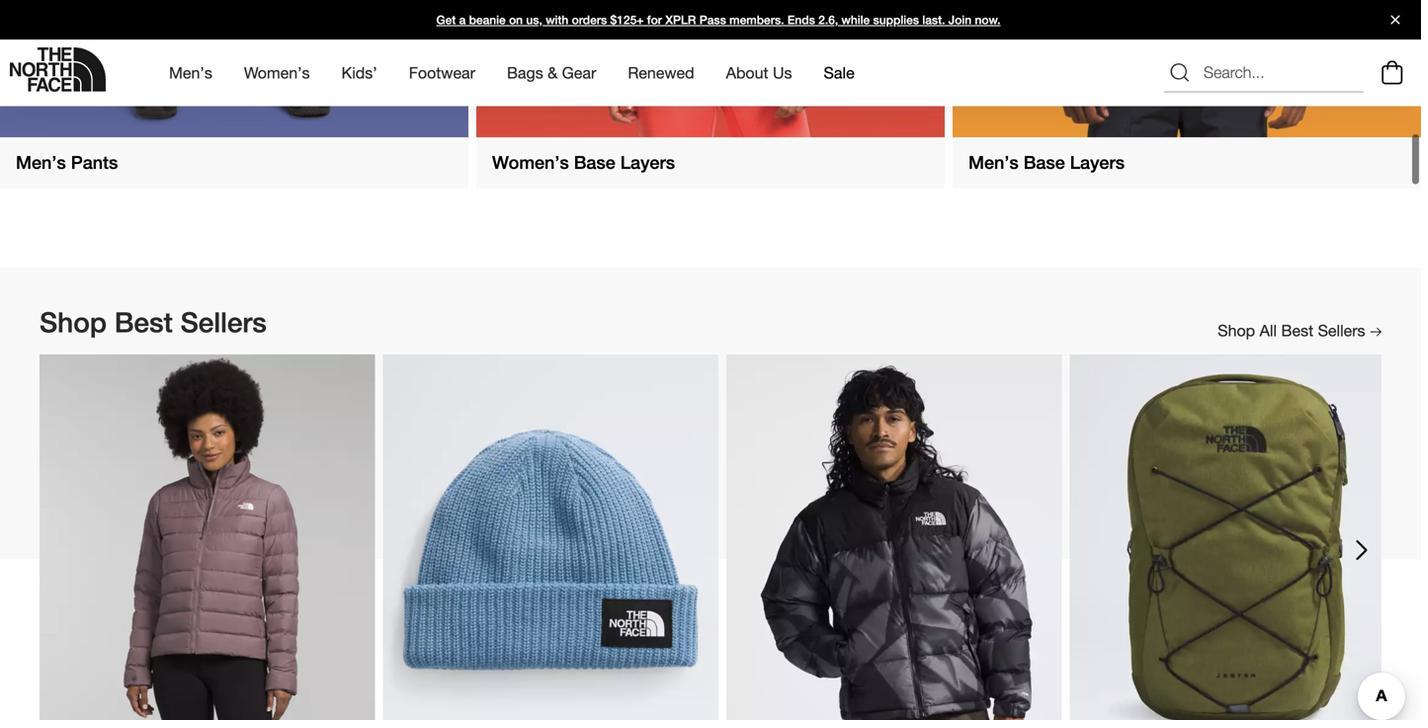 Task type: locate. For each thing, give the bounding box(es) containing it.
0 horizontal spatial women's
[[244, 63, 310, 82]]

women's link
[[244, 46, 310, 100]]

layers for women's base layers
[[621, 152, 675, 173]]

1 base from the left
[[574, 152, 616, 173]]

base for women's
[[574, 152, 616, 173]]

0 horizontal spatial base
[[574, 152, 616, 173]]

while
[[842, 13, 870, 27]]

bags
[[507, 63, 543, 82]]

2 base from the left
[[1024, 152, 1065, 173]]

base inside women's base layers "link"
[[574, 152, 616, 173]]

1 horizontal spatial women's
[[492, 152, 569, 173]]

men's base layers link
[[953, 0, 1422, 189]]

1 horizontal spatial men's
[[169, 63, 212, 82]]

shop best sellers banner
[[0, 306, 1422, 354]]

about us link
[[726, 46, 792, 100]]

0 horizontal spatial shop
[[40, 306, 107, 339]]

shop for shop best sellers
[[40, 306, 107, 339]]

pass
[[700, 13, 726, 27]]

1 horizontal spatial shop
[[1218, 321, 1256, 340]]

2 layers from the left
[[1070, 152, 1125, 173]]

orders
[[572, 13, 607, 27]]

women's left kids'
[[244, 63, 310, 82]]

footwear link
[[409, 46, 475, 100]]

shop best sellers
[[40, 306, 267, 339]]

2.6,
[[819, 13, 839, 27]]

last.
[[923, 13, 946, 27]]

a
[[459, 13, 466, 27]]

sellers
[[181, 306, 267, 339], [1318, 321, 1366, 340]]

1 horizontal spatial layers
[[1070, 152, 1125, 173]]

0 horizontal spatial layers
[[621, 152, 675, 173]]

men's
[[169, 63, 212, 82], [16, 152, 66, 173], [969, 152, 1019, 173]]

search all image
[[1169, 61, 1192, 85]]

women's base layers link
[[477, 0, 945, 189]]

men's pants
[[16, 152, 118, 173]]

1 layers from the left
[[621, 152, 675, 173]]

ends
[[788, 13, 815, 27]]

women's down bags
[[492, 152, 569, 173]]

layers
[[621, 152, 675, 173], [1070, 152, 1125, 173]]

bags & gear
[[507, 63, 596, 82]]

men's for men's pants
[[16, 152, 66, 173]]

shop
[[40, 306, 107, 339], [1218, 321, 1256, 340]]

shop all best sellers
[[1218, 321, 1370, 340]]

2 horizontal spatial men's
[[969, 152, 1019, 173]]

now.
[[975, 13, 1001, 27]]

base inside men's base layers link
[[1024, 152, 1065, 173]]

base
[[574, 152, 616, 173], [1024, 152, 1065, 173]]

1 horizontal spatial sellers
[[1318, 321, 1366, 340]]

renewed link
[[628, 46, 695, 100]]

men's base layers
[[969, 152, 1125, 173]]

women's inside women's base layers "link"
[[492, 152, 569, 173]]

men's 1996 retro nuptse jacket image
[[727, 354, 1062, 721]]

men's link
[[169, 46, 212, 100]]

base for men's
[[1024, 152, 1065, 173]]

close image
[[1383, 15, 1409, 24]]

about
[[726, 63, 769, 82]]

studio shot of a man in pants from the north face. image
[[0, 0, 469, 138]]

best
[[114, 306, 173, 339], [1282, 321, 1314, 340]]

0 horizontal spatial men's
[[16, 152, 66, 173]]

0 vertical spatial women's
[[244, 63, 310, 82]]

1 horizontal spatial base
[[1024, 152, 1065, 173]]

the north face home page image
[[10, 47, 106, 92]]

layers inside "link"
[[621, 152, 675, 173]]

men's for men's
[[169, 63, 212, 82]]

1 vertical spatial women's
[[492, 152, 569, 173]]

view cart image
[[1377, 58, 1409, 88]]

sale
[[824, 63, 855, 82]]

0 horizontal spatial best
[[114, 306, 173, 339]]

us,
[[526, 13, 543, 27]]

kids'
[[342, 63, 377, 82]]

women's
[[244, 63, 310, 82], [492, 152, 569, 173]]

jester backpack image
[[1070, 354, 1406, 721]]



Task type: vqa. For each thing, say whether or not it's contained in the screenshot.
SHOP ALL BEST SELLERS link
yes



Task type: describe. For each thing, give the bounding box(es) containing it.
on
[[509, 13, 523, 27]]

salty lined beanie image
[[383, 354, 719, 721]]

us
[[773, 63, 792, 82]]

with
[[546, 13, 569, 27]]

for
[[647, 13, 662, 27]]

women's aconcagua 3 jacket image
[[40, 354, 375, 721]]

bags & gear link
[[507, 46, 596, 100]]

join
[[949, 13, 972, 27]]

women's for women's
[[244, 63, 310, 82]]

xplr
[[666, 13, 696, 27]]

women's base layers
[[492, 152, 675, 173]]

renewed
[[628, 63, 695, 82]]

studio shot of a woman in a shirt from the north face. image
[[477, 0, 945, 138]]

about us
[[726, 63, 792, 82]]

studio shot of a man in a shirt from the north face. image
[[953, 0, 1422, 138]]

0 horizontal spatial sellers
[[181, 306, 267, 339]]

Search search field
[[1165, 53, 1364, 93]]

men's pants link
[[0, 0, 469, 189]]

&
[[548, 63, 558, 82]]

pants
[[71, 152, 118, 173]]

supplies
[[873, 13, 919, 27]]

get a beanie on us, with orders $125+ for xplr pass members. ends 2.6, while supplies last. join now. link
[[0, 0, 1422, 40]]

women's for women's base layers
[[492, 152, 569, 173]]

gear
[[562, 63, 596, 82]]

sale link
[[824, 46, 855, 100]]

beanie
[[469, 13, 506, 27]]

all
[[1260, 321, 1277, 340]]

layers for men's base layers
[[1070, 152, 1125, 173]]

1 horizontal spatial best
[[1282, 321, 1314, 340]]

shop all best sellers link
[[1218, 321, 1382, 340]]

shop for shop all best sellers
[[1218, 321, 1256, 340]]

get
[[436, 13, 456, 27]]

footwear
[[409, 63, 475, 82]]

kids' link
[[342, 46, 377, 100]]

members.
[[730, 13, 784, 27]]

$125+
[[611, 13, 644, 27]]

men's for men's base layers
[[969, 152, 1019, 173]]

get a beanie on us, with orders $125+ for xplr pass members. ends 2.6, while supplies last. join now.
[[436, 13, 1001, 27]]



